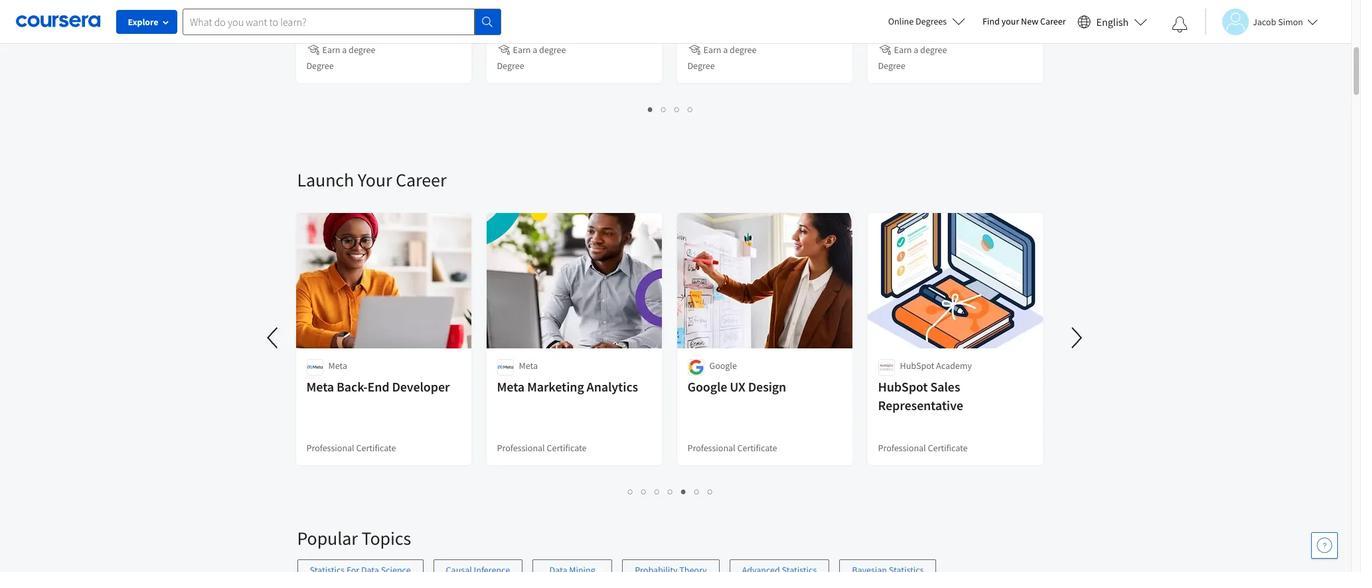 Task type: vqa. For each thing, say whether or not it's contained in the screenshot.
the on
no



Task type: locate. For each thing, give the bounding box(es) containing it.
0 vertical spatial 2 button
[[657, 102, 671, 117]]

None search field
[[183, 8, 501, 35]]

3 of from the left
[[919, 0, 930, 13]]

2 certificate from the left
[[547, 442, 587, 454]]

master inside master of science in data science
[[497, 0, 535, 13]]

0 horizontal spatial in
[[597, 0, 608, 13]]

professional certificate for ux
[[688, 442, 777, 454]]

1 horizontal spatial 2
[[661, 103, 667, 116]]

2 degree from the left
[[539, 44, 566, 56]]

4 button inside launch your career carousel element
[[664, 484, 677, 499]]

0 horizontal spatial 3 button
[[651, 484, 664, 499]]

career right new
[[1040, 15, 1066, 27]]

2 earn a degree from the left
[[513, 44, 566, 56]]

professional certificate for sales
[[878, 442, 968, 454]]

1 button
[[644, 102, 657, 117], [624, 484, 637, 499]]

master inside master of computer science in data science
[[878, 0, 916, 13]]

professional certificate down marketing
[[497, 442, 587, 454]]

1 horizontal spatial meta image
[[497, 359, 514, 376]]

a for master of science in data science
[[533, 44, 537, 56]]

4 professional certificate from the left
[[878, 442, 968, 454]]

4 a from the left
[[914, 44, 918, 56]]

meta up marketing
[[519, 360, 538, 372]]

0 horizontal spatial 4
[[668, 485, 673, 498]]

hubspot inside hubspot sales representative
[[878, 378, 928, 395]]

design
[[748, 378, 786, 395]]

data inside master of applied data science
[[407, 0, 433, 13]]

career right your
[[396, 168, 447, 192]]

1 horizontal spatial 2 button
[[657, 102, 671, 117]]

1 professional from the left
[[306, 442, 354, 454]]

english
[[1096, 15, 1129, 28]]

professional certificate down representative
[[878, 442, 968, 454]]

professional certificate down back-
[[306, 442, 396, 454]]

1 for 1 button for bottommost 3 button 2 button
[[628, 485, 633, 498]]

earn for master of science in data science
[[513, 44, 531, 56]]

previous slide image
[[257, 322, 289, 354]]

1 professional certificate from the left
[[306, 442, 396, 454]]

0 vertical spatial 3
[[675, 103, 680, 116]]

2 a from the left
[[533, 44, 537, 56]]

0 vertical spatial 1
[[648, 103, 653, 116]]

4 button
[[684, 102, 697, 117], [664, 484, 677, 499]]

3 certificate from the left
[[737, 442, 777, 454]]

4 inside launch your career carousel element
[[668, 485, 673, 498]]

1 horizontal spatial 1
[[648, 103, 653, 116]]

professional for meta back-end developer
[[306, 442, 354, 454]]

coursera image
[[16, 11, 100, 32]]

simon
[[1278, 16, 1303, 28]]

2 of from the left
[[538, 0, 549, 13]]

2 degree from the left
[[497, 60, 524, 72]]

find your new career
[[983, 15, 1066, 27]]

meta image up meta marketing analytics
[[497, 359, 514, 376]]

degree
[[306, 60, 334, 72], [497, 60, 524, 72], [688, 60, 715, 72], [878, 60, 905, 72]]

1 vertical spatial hubspot
[[878, 378, 928, 395]]

3 for topmost 3 button
[[675, 103, 680, 116]]

0 horizontal spatial of
[[347, 0, 358, 13]]

master inside master of applied data science
[[306, 0, 344, 13]]

1 horizontal spatial 1 button
[[644, 102, 657, 117]]

2 list from the top
[[297, 484, 1044, 499]]

1 vertical spatial career
[[396, 168, 447, 192]]

1 horizontal spatial 4 button
[[684, 102, 697, 117]]

2 professional from the left
[[497, 442, 545, 454]]

0 vertical spatial 3 button
[[671, 102, 684, 117]]

meta image up meta back-end developer
[[306, 359, 323, 376]]

google up google ux design
[[709, 360, 737, 372]]

1 horizontal spatial 4
[[688, 103, 693, 116]]

science
[[552, 0, 595, 13], [306, 15, 350, 31], [497, 15, 540, 31], [878, 15, 921, 31], [966, 15, 1009, 31]]

of for science
[[538, 0, 549, 13]]

4 certificate from the left
[[928, 442, 968, 454]]

2 horizontal spatial of
[[919, 0, 930, 13]]

0 vertical spatial in
[[597, 0, 608, 13]]

online degrees button
[[877, 7, 976, 36]]

certificate
[[356, 442, 396, 454], [547, 442, 587, 454], [737, 442, 777, 454], [928, 442, 968, 454]]

degree for in
[[539, 44, 566, 56]]

1 master from the left
[[306, 0, 344, 13]]

3
[[675, 103, 680, 116], [655, 485, 660, 498]]

4 earn from the left
[[894, 44, 912, 56]]

1 earn from the left
[[322, 44, 340, 56]]

0 vertical spatial 2
[[661, 103, 667, 116]]

3 list from the top
[[297, 560, 1054, 572]]

0 vertical spatial hubspot
[[900, 360, 934, 372]]

computer
[[933, 0, 989, 13]]

0 vertical spatial list
[[297, 102, 1044, 117]]

4
[[688, 103, 693, 116], [668, 485, 673, 498]]

1 horizontal spatial 3 button
[[671, 102, 684, 117]]

find your new career link
[[976, 13, 1072, 30]]

certificate down meta marketing analytics
[[547, 442, 587, 454]]

of inside master of science in data science
[[538, 0, 549, 13]]

1 vertical spatial 4 button
[[664, 484, 677, 499]]

1 earn a degree from the left
[[322, 44, 375, 56]]

0 vertical spatial 4 button
[[684, 102, 697, 117]]

1 list from the top
[[297, 102, 1044, 117]]

3 degree from the left
[[688, 60, 715, 72]]

1 degree from the left
[[349, 44, 375, 56]]

professional certificate
[[306, 442, 396, 454], [497, 442, 587, 454], [688, 442, 777, 454], [878, 442, 968, 454]]

What do you want to learn? text field
[[183, 8, 475, 35]]

4 for bottommost 3 button
[[668, 485, 673, 498]]

certificate down representative
[[928, 442, 968, 454]]

1 inside launch your career carousel element
[[628, 485, 633, 498]]

0 vertical spatial google
[[709, 360, 737, 372]]

earn for master of applied data science
[[322, 44, 340, 56]]

master of computer science in data science
[[878, 0, 1009, 31]]

master
[[306, 0, 344, 13], [497, 0, 535, 13], [878, 0, 916, 13]]

hubspot for hubspot sales representative
[[878, 378, 928, 395]]

1 vertical spatial 2 button
[[637, 484, 651, 499]]

2 inside launch your career carousel element
[[641, 485, 647, 498]]

5 button
[[677, 484, 691, 499]]

certificate down meta back-end developer
[[356, 442, 396, 454]]

1 of from the left
[[347, 0, 358, 13]]

1 horizontal spatial data
[[611, 0, 637, 13]]

0 horizontal spatial master
[[306, 0, 344, 13]]

applied
[[361, 0, 404, 13]]

2 earn from the left
[[513, 44, 531, 56]]

1 vertical spatial 3
[[655, 485, 660, 498]]

degree
[[349, 44, 375, 56], [539, 44, 566, 56], [730, 44, 756, 56], [920, 44, 947, 56]]

1 vertical spatial 1
[[628, 485, 633, 498]]

0 horizontal spatial career
[[396, 168, 447, 192]]

end
[[368, 378, 389, 395]]

0 horizontal spatial 1 button
[[624, 484, 637, 499]]

a
[[342, 44, 347, 56], [533, 44, 537, 56], [723, 44, 728, 56], [914, 44, 918, 56]]

1 horizontal spatial of
[[538, 0, 549, 13]]

3 a from the left
[[723, 44, 728, 56]]

earn a degree
[[322, 44, 375, 56], [513, 44, 566, 56], [703, 44, 756, 56], [894, 44, 947, 56]]

explore
[[128, 16, 158, 28]]

1
[[648, 103, 653, 116], [628, 485, 633, 498]]

google down google image
[[688, 378, 727, 395]]

4 professional from the left
[[878, 442, 926, 454]]

1 vertical spatial 2
[[641, 485, 647, 498]]

data
[[407, 0, 433, 13], [611, 0, 637, 13], [937, 15, 963, 31]]

hubspot
[[900, 360, 934, 372], [878, 378, 928, 395]]

0 horizontal spatial 2 button
[[637, 484, 651, 499]]

1 vertical spatial google
[[688, 378, 727, 395]]

science inside master of applied data science
[[306, 15, 350, 31]]

meta marketing analytics
[[497, 378, 638, 395]]

1 vertical spatial 1 button
[[624, 484, 637, 499]]

list
[[297, 102, 1044, 117], [297, 484, 1044, 499], [297, 560, 1054, 572]]

0 horizontal spatial 1
[[628, 485, 633, 498]]

1 vertical spatial in
[[924, 15, 935, 31]]

degree for master of science in data science
[[497, 60, 524, 72]]

3 master from the left
[[878, 0, 916, 13]]

hubspot down hubspot academy icon
[[878, 378, 928, 395]]

2 master from the left
[[497, 0, 535, 13]]

online
[[888, 15, 914, 27]]

degree for data
[[349, 44, 375, 56]]

1 horizontal spatial in
[[924, 15, 935, 31]]

meta
[[328, 360, 347, 372], [519, 360, 538, 372], [306, 378, 334, 395], [497, 378, 525, 395]]

google
[[709, 360, 737, 372], [688, 378, 727, 395]]

3 for bottommost 3 button
[[655, 485, 660, 498]]

google for google ux design
[[688, 378, 727, 395]]

1 degree from the left
[[306, 60, 334, 72]]

0 vertical spatial 4
[[688, 103, 693, 116]]

1 for 2 button corresponding to 1 button corresponding to topmost 3 button
[[648, 103, 653, 116]]

7
[[708, 485, 713, 498]]

of
[[347, 0, 358, 13], [538, 0, 549, 13], [919, 0, 930, 13]]

2
[[661, 103, 667, 116], [641, 485, 647, 498]]

professional
[[306, 442, 354, 454], [497, 442, 545, 454], [688, 442, 735, 454], [878, 442, 926, 454]]

3 button
[[671, 102, 684, 117], [651, 484, 664, 499]]

1 meta image from the left
[[306, 359, 323, 376]]

in inside master of science in data science
[[597, 0, 608, 13]]

3 professional certificate from the left
[[688, 442, 777, 454]]

in
[[597, 0, 608, 13], [924, 15, 935, 31]]

earn
[[322, 44, 340, 56], [513, 44, 531, 56], [703, 44, 721, 56], [894, 44, 912, 56]]

career
[[1040, 15, 1066, 27], [396, 168, 447, 192]]

your
[[1002, 15, 1019, 27]]

1 vertical spatial list
[[297, 484, 1044, 499]]

topics
[[361, 527, 411, 550]]

meta left back-
[[306, 378, 334, 395]]

english button
[[1072, 0, 1153, 43]]

0 vertical spatial 1 button
[[644, 102, 657, 117]]

0 horizontal spatial 3
[[655, 485, 660, 498]]

1 horizontal spatial 3
[[675, 103, 680, 116]]

2 vertical spatial list
[[297, 560, 1054, 572]]

3 inside launch your career carousel element
[[655, 485, 660, 498]]

find
[[983, 15, 1000, 27]]

2 horizontal spatial master
[[878, 0, 916, 13]]

representative
[[878, 397, 963, 414]]

of inside master of computer science in data science
[[919, 0, 930, 13]]

2 meta image from the left
[[497, 359, 514, 376]]

0 horizontal spatial data
[[407, 0, 433, 13]]

certificate down design
[[737, 442, 777, 454]]

1 horizontal spatial master
[[497, 0, 535, 13]]

1 vertical spatial 4
[[668, 485, 673, 498]]

0 horizontal spatial 4 button
[[664, 484, 677, 499]]

hubspot academy image
[[878, 359, 895, 376]]

hubspot academy
[[900, 360, 972, 372]]

meta image
[[306, 359, 323, 376], [497, 359, 514, 376]]

of inside master of applied data science
[[347, 0, 358, 13]]

4 earn a degree from the left
[[894, 44, 947, 56]]

2 professional certificate from the left
[[497, 442, 587, 454]]

3 professional from the left
[[688, 442, 735, 454]]

professional certificate for marketing
[[497, 442, 587, 454]]

2 horizontal spatial data
[[937, 15, 963, 31]]

4 degree from the left
[[920, 44, 947, 56]]

new
[[1021, 15, 1038, 27]]

2 button
[[657, 102, 671, 117], [637, 484, 651, 499]]

jacob
[[1253, 16, 1276, 28]]

hubspot up hubspot sales representative
[[900, 360, 934, 372]]

earn for master of computer science in data science
[[894, 44, 912, 56]]

1 certificate from the left
[[356, 442, 396, 454]]

1 a from the left
[[342, 44, 347, 56]]

your
[[358, 168, 392, 192]]

1 horizontal spatial career
[[1040, 15, 1066, 27]]

0 horizontal spatial 2
[[641, 485, 647, 498]]

chevron down image
[[51, 20, 60, 29]]

4 degree from the left
[[878, 60, 905, 72]]

0 horizontal spatial meta image
[[306, 359, 323, 376]]

professional certificate up 7
[[688, 442, 777, 454]]



Task type: describe. For each thing, give the bounding box(es) containing it.
earn a degree for master of computer science in data science
[[894, 44, 947, 56]]

2 for 2 button corresponding to 1 button corresponding to topmost 3 button
[[661, 103, 667, 116]]

meta image for meta marketing analytics
[[497, 359, 514, 376]]

developer
[[392, 378, 450, 395]]

next slide image
[[1061, 322, 1093, 354]]

ux
[[730, 378, 745, 395]]

2 button for 1 button corresponding to topmost 3 button
[[657, 102, 671, 117]]

earn a degree for master of science in data science
[[513, 44, 566, 56]]

meta image for meta back-end developer
[[306, 359, 323, 376]]

professional for hubspot sales representative
[[878, 442, 926, 454]]

master for master of applied data science
[[306, 0, 344, 13]]

show notifications image
[[1172, 17, 1188, 33]]

a for master of computer science in data science
[[914, 44, 918, 56]]

marketing
[[527, 378, 584, 395]]

master for master of computer science in data science
[[878, 0, 916, 13]]

4 button for topmost 3 button
[[684, 102, 697, 117]]

hubspot for hubspot academy
[[900, 360, 934, 372]]

6 button
[[691, 484, 704, 499]]

7 button
[[704, 484, 717, 499]]

analytics
[[587, 378, 638, 395]]

jacob simon button
[[1205, 8, 1318, 35]]

data inside master of computer science in data science
[[937, 15, 963, 31]]

academy
[[936, 360, 972, 372]]

hubspot sales representative
[[878, 378, 963, 414]]

5
[[681, 485, 687, 498]]

1 button for topmost 3 button
[[644, 102, 657, 117]]

master for master of science in data science
[[497, 0, 535, 13]]

degree for master of applied data science
[[306, 60, 334, 72]]

degree for science
[[920, 44, 947, 56]]

back-
[[337, 378, 368, 395]]

popular
[[297, 527, 358, 550]]

popular topics
[[297, 527, 411, 550]]

a for master of applied data science
[[342, 44, 347, 56]]

launch your career carousel element
[[257, 128, 1093, 511]]

3 earn from the left
[[703, 44, 721, 56]]

4 for topmost 3 button
[[688, 103, 693, 116]]

professional certificate for back-
[[306, 442, 396, 454]]

online degrees
[[888, 15, 947, 27]]

certificate for representative
[[928, 442, 968, 454]]

meta back-end developer
[[306, 378, 450, 395]]

2 button for 1 button for bottommost 3 button
[[637, 484, 651, 499]]

2 for 1 button for bottommost 3 button 2 button
[[641, 485, 647, 498]]

earn a degree for master of applied data science
[[322, 44, 375, 56]]

jacob simon
[[1253, 16, 1303, 28]]

certificate for analytics
[[547, 442, 587, 454]]

1 vertical spatial 3 button
[[651, 484, 664, 499]]

certificate for design
[[737, 442, 777, 454]]

of for applied
[[347, 0, 358, 13]]

in inside master of computer science in data science
[[924, 15, 935, 31]]

degree for master of computer science in data science
[[878, 60, 905, 72]]

certificate for end
[[356, 442, 396, 454]]

1 button for bottommost 3 button
[[624, 484, 637, 499]]

explore button
[[116, 10, 177, 34]]

data inside master of science in data science
[[611, 0, 637, 13]]

0 vertical spatial career
[[1040, 15, 1066, 27]]

3 degree from the left
[[730, 44, 756, 56]]

google image
[[688, 359, 704, 376]]

master of science in data science
[[497, 0, 637, 31]]

list inside launch your career carousel element
[[297, 484, 1044, 499]]

launch
[[297, 168, 354, 192]]

degrees
[[916, 15, 947, 27]]

master of applied data science
[[306, 0, 433, 31]]

of for computer
[[919, 0, 930, 13]]

launch your career
[[297, 168, 447, 192]]

google ux design
[[688, 378, 786, 395]]

4 button for bottommost 3 button
[[664, 484, 677, 499]]

professional for meta marketing analytics
[[497, 442, 545, 454]]

6
[[694, 485, 700, 498]]

help center image
[[1317, 538, 1333, 554]]

meta left marketing
[[497, 378, 525, 395]]

google for google
[[709, 360, 737, 372]]

meta up back-
[[328, 360, 347, 372]]

3 earn a degree from the left
[[703, 44, 756, 56]]

sales
[[930, 378, 960, 395]]

professional for google ux design
[[688, 442, 735, 454]]



